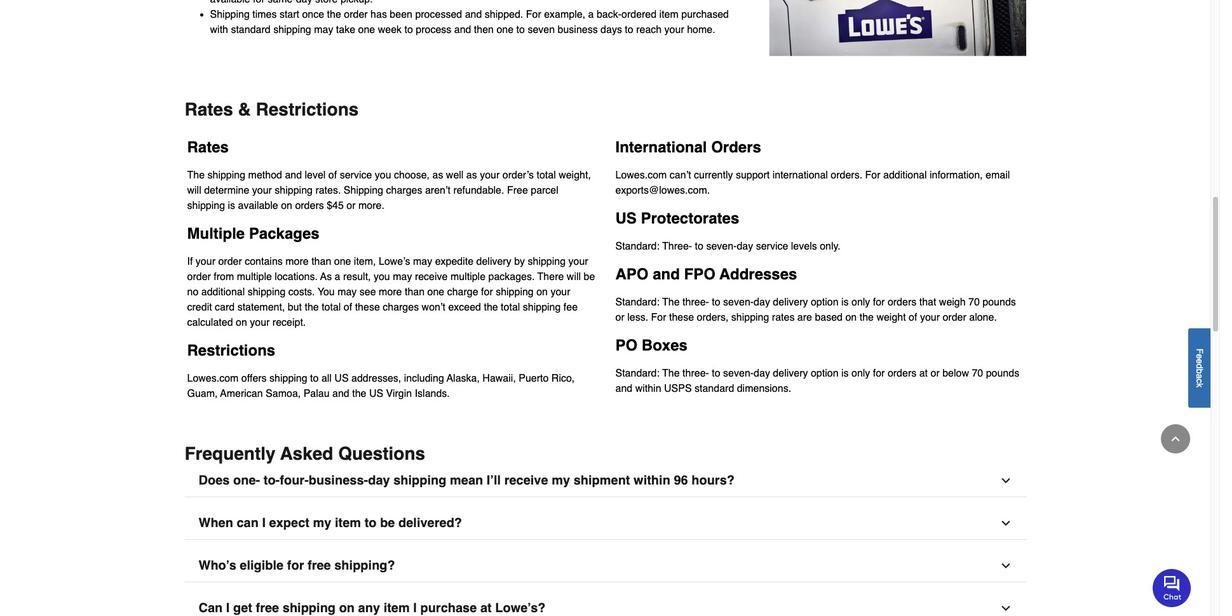 Task type: describe. For each thing, give the bounding box(es) containing it.
boxes
[[642, 337, 688, 355]]

seven
[[528, 24, 555, 36]]

and inside standard: the three- to seven-day delivery option is only for orders at or below 70 pounds and within usps standard dimensions.
[[616, 383, 633, 395]]

order inside standard: the three- to seven-day delivery option is only for orders that weigh 70 pounds or less. for these orders, shipping rates are based on the weight of your order alone.
[[943, 312, 967, 324]]

guam,
[[187, 388, 218, 400]]

shipment
[[574, 474, 630, 488]]

shipping inside the shipping method and level of service you choose, as well as your order's total weight, will determine your shipping rates. shipping charges aren't refundable. free parcel shipping is available on orders $45 or more.
[[344, 185, 383, 196]]

shipping down the "level"
[[275, 185, 313, 196]]

to inside lowes.com offers shipping to all us addresses, including alaska, hawaii, puerto rico, guam, american samoa, palau and the us virgin islands.
[[310, 373, 319, 385]]

may down lowe's
[[393, 271, 412, 283]]

hawaii,
[[483, 373, 516, 385]]

apo and fpo addresses
[[616, 266, 798, 284]]

the right exceed
[[484, 302, 498, 313]]

lowe's?
[[495, 601, 546, 616]]

shipping inside standard: the three- to seven-day delivery option is only for orders that weigh 70 pounds or less. for these orders, shipping rates are based on the weight of your order alone.
[[732, 312, 770, 324]]

only for that
[[852, 297, 871, 308]]

1 horizontal spatial i
[[262, 516, 266, 531]]

delivery inside if your order contains more than one item, lowe's may expedite delivery by shipping your order from multiple locations. as a result, you may receive multiple packages. there will be no additional shipping costs. you may see more than one charge for shipping on your credit card statement, but the total of these charges won't exceed the total shipping fee calculated on your receipt.
[[477, 256, 512, 268]]

shipping down who's eligible for free shipping?
[[283, 601, 336, 616]]

1 horizontal spatial service
[[756, 241, 789, 252]]

these inside if your order contains more than one item, lowe's may expedite delivery by shipping your order from multiple locations. as a result, you may receive multiple packages. there will be no additional shipping costs. you may see more than one charge for shipping on your credit card statement, but the total of these charges won't exceed the total shipping fee calculated on your receipt.
[[355, 302, 380, 313]]

for inside standard: the three- to seven-day delivery option is only for orders at or below 70 pounds and within usps standard dimensions.
[[873, 368, 885, 380]]

a inside if your order contains more than one item, lowe's may expedite delivery by shipping your order from multiple locations. as a result, you may receive multiple packages. there will be no additional shipping costs. you may see more than one charge for shipping on your credit card statement, but the total of these charges won't exceed the total shipping fee calculated on your receipt.
[[335, 271, 340, 283]]

and down three-
[[653, 266, 680, 284]]

1 vertical spatial than
[[405, 287, 425, 298]]

ordered
[[622, 9, 657, 21]]

to-
[[264, 474, 280, 488]]

get
[[233, 601, 252, 616]]

is for pounds
[[842, 368, 849, 380]]

the inside the shipping method and level of service you choose, as well as your order's total weight, will determine your shipping rates. shipping charges aren't refundable. free parcel shipping is available on orders $45 or more.
[[187, 170, 205, 181]]

rates for rates
[[187, 139, 229, 156]]

exceed
[[449, 302, 481, 313]]

costs.
[[289, 287, 315, 298]]

puerto
[[519, 373, 549, 385]]

at inside button
[[481, 601, 492, 616]]

day up addresses on the top right of the page
[[737, 241, 754, 252]]

three-
[[663, 241, 693, 252]]

standard: the three- to seven-day delivery option is only for orders at or below 70 pounds and within usps standard dimensions.
[[616, 368, 1020, 395]]

the right but
[[305, 302, 319, 313]]

receive inside 'does one- to-four-business-day shipping mean i'll receive my shipment within 96 hours?' button
[[505, 474, 548, 488]]

to inside standard: the three- to seven-day delivery option is only for orders that weigh 70 pounds or less. for these orders, shipping rates are based on the weight of your order alone.
[[712, 297, 721, 308]]

to inside when can i expect my item to be delivered? button
[[365, 516, 377, 531]]

of inside the shipping method and level of service you choose, as well as your order's total weight, will determine your shipping rates. shipping charges aren't refundable. free parcel shipping is available on orders $45 or more.
[[329, 170, 337, 181]]

from
[[214, 271, 234, 283]]

1 vertical spatial restrictions
[[187, 342, 275, 360]]

contains
[[245, 256, 283, 268]]

addresses,
[[352, 373, 401, 385]]

and up then
[[465, 9, 482, 21]]

pounds inside standard: the three- to seven-day delivery option is only for orders at or below 70 pounds and within usps standard dimensions.
[[987, 368, 1020, 380]]

palau
[[304, 388, 330, 400]]

70 inside standard: the three- to seven-day delivery option is only for orders that weigh 70 pounds or less. for these orders, shipping rates are based on the weight of your order alone.
[[969, 297, 980, 308]]

is for or
[[842, 297, 849, 308]]

frequently asked questions
[[185, 444, 425, 464]]

1 vertical spatial more
[[379, 287, 402, 298]]

shipping down determine
[[187, 200, 225, 212]]

only.
[[820, 241, 841, 252]]

additional inside lowes.com can't currently support international orders. for additional information, email exports@lowes.com.
[[884, 170, 927, 181]]

who's eligible for free shipping?
[[199, 559, 395, 573]]

at inside standard: the three- to seven-day delivery option is only for orders at or below 70 pounds and within usps standard dimensions.
[[920, 368, 928, 380]]

f e e d b a c k button
[[1189, 328, 1211, 408]]

shipping up determine
[[208, 170, 246, 181]]

may down "result," on the top of the page
[[338, 287, 357, 298]]

your inside standard: the three- to seven-day delivery option is only for orders that weigh 70 pounds or less. for these orders, shipping rates are based on the weight of your order alone.
[[921, 312, 940, 324]]

refundable.
[[454, 185, 505, 196]]

but
[[288, 302, 302, 313]]

2 multiple from the left
[[451, 271, 486, 283]]

on inside the shipping method and level of service you choose, as well as your order's total weight, will determine your shipping rates. shipping charges aren't refundable. free parcel shipping is available on orders $45 or more.
[[281, 200, 292, 212]]

chevron down image
[[1000, 603, 1013, 615]]

shipping down packages. on the left top of the page
[[496, 287, 534, 298]]

option for dimensions.
[[811, 368, 839, 380]]

frequently
[[185, 444, 276, 464]]

standard: for standard: the three- to seven-day delivery option is only for orders at or below 70 pounds and within usps standard dimensions.
[[616, 368, 660, 380]]

your down "there"
[[551, 287, 571, 298]]

orders inside the shipping method and level of service you choose, as well as your order's total weight, will determine your shipping rates. shipping charges aren't refundable. free parcel shipping is available on orders $45 or more.
[[295, 200, 324, 212]]

delivery for these
[[773, 297, 808, 308]]

rates & restrictions
[[185, 99, 359, 119]]

lowes.com for lowes.com can't currently support international orders. for additional information, email exports@lowes.com.
[[616, 170, 667, 181]]

american
[[220, 388, 263, 400]]

pounds inside standard: the three- to seven-day delivery option is only for orders that weigh 70 pounds or less. for these orders, shipping rates are based on the weight of your order alone.
[[983, 297, 1017, 308]]

the shipping method and level of service you choose, as well as your order's total weight, will determine your shipping rates. shipping charges aren't refundable. free parcel shipping is available on orders $45 or more.
[[187, 170, 591, 212]]

one down shipped.
[[497, 24, 514, 36]]

for inside standard: the three- to seven-day delivery option is only for orders that weigh 70 pounds or less. for these orders, shipping rates are based on the weight of your order alone.
[[873, 297, 885, 308]]

order up the from
[[218, 256, 242, 268]]

business-
[[309, 474, 368, 488]]

email
[[986, 170, 1011, 181]]

total inside the shipping method and level of service you choose, as well as your order's total weight, will determine your shipping rates. shipping charges aren't refundable. free parcel shipping is available on orders $45 or more.
[[537, 170, 556, 181]]

your down method
[[252, 185, 272, 196]]

process
[[416, 24, 452, 36]]

be inside if your order contains more than one item, lowe's may expedite delivery by shipping your order from multiple locations. as a result, you may receive multiple packages. there will be no additional shipping costs. you may see more than one charge for shipping on your credit card statement, but the total of these charges won't exceed the total shipping fee calculated on your receipt.
[[584, 271, 595, 283]]

on down "there"
[[537, 287, 548, 298]]

chat invite button image
[[1153, 569, 1192, 608]]

your down the statement,
[[250, 317, 270, 329]]

asked
[[280, 444, 333, 464]]

1 as from the left
[[433, 170, 443, 181]]

day for does one- to-four-business-day shipping mean i'll receive my shipment within 96 hours?
[[368, 474, 390, 488]]

the for standard: the three- to seven-day delivery option is only for orders at or below 70 pounds and within usps standard dimensions.
[[663, 368, 680, 380]]

only for at
[[852, 368, 871, 380]]

0 vertical spatial than
[[312, 256, 331, 268]]

that
[[920, 297, 937, 308]]

when
[[199, 516, 233, 531]]

charges inside the shipping method and level of service you choose, as well as your order's total weight, will determine your shipping rates. shipping charges aren't refundable. free parcel shipping is available on orders $45 or more.
[[386, 185, 423, 196]]

free for shipping?
[[308, 559, 331, 573]]

charge
[[447, 287, 479, 298]]

four-
[[280, 474, 309, 488]]

to right three-
[[695, 241, 704, 252]]

delivered?
[[399, 516, 462, 531]]

delivery for usps
[[773, 368, 808, 380]]

been
[[390, 9, 413, 21]]

alone.
[[970, 312, 998, 324]]

information,
[[930, 170, 983, 181]]

lowe's
[[379, 256, 410, 268]]

protectorates
[[641, 210, 740, 228]]

support
[[736, 170, 770, 181]]

be inside button
[[380, 516, 395, 531]]

purchased
[[682, 9, 729, 21]]

samoa,
[[266, 388, 301, 400]]

0 horizontal spatial us
[[335, 373, 349, 385]]

does one- to-four-business-day shipping mean i'll receive my shipment within 96 hours?
[[199, 474, 735, 488]]

shipping up delivered?
[[394, 474, 447, 488]]

for inside shipping times start once the order has been processed and shipped. for example, a back-ordered item purchased with standard shipping may take one week to process and then one to seven business days to reach your home.
[[526, 9, 542, 21]]

has
[[371, 9, 387, 21]]

scroll to top element
[[1162, 425, 1191, 454]]

determine
[[204, 185, 249, 196]]

for inside lowes.com can't currently support international orders. for additional information, email exports@lowes.com.
[[866, 170, 881, 181]]

one up "result," on the top of the page
[[334, 256, 351, 268]]

you inside if your order contains more than one item, lowe's may expedite delivery by shipping your order from multiple locations. as a result, you may receive multiple packages. there will be no additional shipping costs. you may see more than one charge for shipping on your credit card statement, but the total of these charges won't exceed the total shipping fee calculated on your receipt.
[[374, 271, 390, 283]]

you
[[318, 287, 335, 298]]

additional inside if your order contains more than one item, lowe's may expedite delivery by shipping your order from multiple locations. as a result, you may receive multiple packages. there will be no additional shipping costs. you may see more than one charge for shipping on your credit card statement, but the total of these charges won't exceed the total shipping fee calculated on your receipt.
[[201, 287, 245, 298]]

start
[[280, 9, 300, 21]]

us protectorates
[[616, 210, 740, 228]]

2 e from the top
[[1195, 359, 1206, 364]]

reach
[[637, 24, 662, 36]]

lowes.com can't currently support international orders. for additional information, email exports@lowes.com.
[[616, 170, 1011, 196]]

0 vertical spatial restrictions
[[256, 99, 359, 119]]

or inside standard: the three- to seven-day delivery option is only for orders that weigh 70 pounds or less. for these orders, shipping rates are based on the weight of your order alone.
[[616, 312, 625, 324]]

the for standard: the three- to seven-day delivery option is only for orders that weigh 70 pounds or less. for these orders, shipping rates are based on the weight of your order alone.
[[663, 297, 680, 308]]

1 multiple from the left
[[237, 271, 272, 283]]

and inside the shipping method and level of service you choose, as well as your order's total weight, will determine your shipping rates. shipping charges aren't refundable. free parcel shipping is available on orders $45 or more.
[[285, 170, 302, 181]]

$45
[[327, 200, 344, 212]]

can
[[199, 601, 223, 616]]

who's eligible for free shipping? button
[[185, 551, 1027, 583]]

addresses
[[720, 266, 798, 284]]

your up refundable.
[[480, 170, 500, 181]]

seven- for orders,
[[724, 297, 754, 308]]

to left seven
[[517, 24, 525, 36]]

k
[[1195, 383, 1206, 388]]

may right lowe's
[[413, 256, 432, 268]]

can
[[237, 516, 259, 531]]

on inside standard: the three- to seven-day delivery option is only for orders that weigh 70 pounds or less. for these orders, shipping rates are based on the weight of your order alone.
[[846, 312, 857, 324]]

mean
[[450, 474, 483, 488]]

eligible
[[240, 559, 284, 573]]

rates for rates & restrictions
[[185, 99, 233, 119]]

item inside can i get free shipping on any item i purchase at lowe's? button
[[384, 601, 410, 616]]

multiple
[[187, 225, 245, 243]]

below
[[943, 368, 970, 380]]

times
[[253, 9, 277, 21]]

orders for pounds
[[888, 368, 917, 380]]

0 horizontal spatial total
[[322, 302, 341, 313]]

0 horizontal spatial my
[[313, 516, 332, 531]]

level
[[305, 170, 326, 181]]

and left then
[[454, 24, 471, 36]]

does one- to-four-business-day shipping mean i'll receive my shipment within 96 hours? button
[[185, 465, 1027, 498]]

can i get free shipping on any item i purchase at lowe's? button
[[185, 593, 1027, 617]]

item inside when can i expect my item to be delivered? button
[[335, 516, 361, 531]]

2 vertical spatial us
[[369, 388, 383, 400]]

1 e from the top
[[1195, 354, 1206, 359]]

to right days
[[625, 24, 634, 36]]

weight
[[877, 312, 906, 324]]

2 horizontal spatial i
[[413, 601, 417, 616]]

for inside if your order contains more than one item, lowe's may expedite delivery by shipping your order from multiple locations. as a result, you may receive multiple packages. there will be no additional shipping costs. you may see more than one charge for shipping on your credit card statement, but the total of these charges won't exceed the total shipping fee calculated on your receipt.
[[481, 287, 493, 298]]

does
[[199, 474, 230, 488]]

order's
[[503, 170, 534, 181]]

i'll
[[487, 474, 501, 488]]

statement,
[[238, 302, 285, 313]]

your up fee
[[569, 256, 589, 268]]

within inside standard: the three- to seven-day delivery option is only for orders at or below 70 pounds and within usps standard dimensions.
[[636, 383, 662, 395]]

item inside shipping times start once the order has been processed and shipped. for example, a back-ordered item purchased with standard shipping may take one week to process and then one to seven business days to reach your home.
[[660, 9, 679, 21]]

can i get free shipping on any item i purchase at lowe's?
[[199, 601, 546, 616]]

within inside button
[[634, 474, 671, 488]]

option for shipping
[[811, 297, 839, 308]]

70 inside standard: the three- to seven-day delivery option is only for orders at or below 70 pounds and within usps standard dimensions.
[[972, 368, 984, 380]]



Task type: locate. For each thing, give the bounding box(es) containing it.
orders inside standard: the three- to seven-day delivery option is only for orders that weigh 70 pounds or less. for these orders, shipping rates are based on the weight of your order alone.
[[888, 297, 917, 308]]

as
[[320, 271, 332, 283]]

on inside button
[[339, 601, 355, 616]]

exports@lowes.com.
[[616, 185, 710, 196]]

&
[[238, 99, 251, 119]]

charges down the choose,
[[386, 185, 423, 196]]

2 vertical spatial seven-
[[724, 368, 754, 380]]

order inside shipping times start once the order has been processed and shipped. for example, a back-ordered item purchased with standard shipping may take one week to process and then one to seven business days to reach your home.
[[344, 9, 368, 21]]

orders down 'rates.'
[[295, 200, 324, 212]]

packages.
[[489, 271, 535, 283]]

usps
[[664, 383, 692, 395]]

rates
[[185, 99, 233, 119], [187, 139, 229, 156]]

then
[[474, 24, 494, 36]]

0 horizontal spatial or
[[347, 200, 356, 212]]

processed
[[415, 9, 462, 21]]

chevron down image inside 'does one- to-four-business-day shipping mean i'll receive my shipment within 96 hours?' button
[[1000, 475, 1013, 488]]

a left 'back-'
[[588, 9, 594, 21]]

70 right the below
[[972, 368, 984, 380]]

the up take
[[327, 9, 341, 21]]

1 vertical spatial within
[[634, 474, 671, 488]]

1 horizontal spatial at
[[920, 368, 928, 380]]

0 vertical spatial rates
[[185, 99, 233, 119]]

2 horizontal spatial us
[[616, 210, 637, 228]]

the inside shipping times start once the order has been processed and shipped. for example, a back-ordered item purchased with standard shipping may take one week to process and then one to seven business days to reach your home.
[[327, 9, 341, 21]]

order down weigh
[[943, 312, 967, 324]]

standard: three- to seven-day service levels only.
[[616, 241, 841, 252]]

0 vertical spatial is
[[228, 200, 235, 212]]

additional down the from
[[201, 287, 245, 298]]

0 vertical spatial chevron down image
[[1000, 475, 1013, 488]]

chevron down image for delivered?
[[1000, 518, 1013, 530]]

1 horizontal spatial as
[[467, 170, 477, 181]]

chevron down image for i'll
[[1000, 475, 1013, 488]]

1 vertical spatial us
[[335, 373, 349, 385]]

when can i expect my item to be delivered? button
[[185, 508, 1027, 540]]

for
[[481, 287, 493, 298], [873, 297, 885, 308], [873, 368, 885, 380], [287, 559, 304, 573]]

0 vertical spatial delivery
[[477, 256, 512, 268]]

for
[[526, 9, 542, 21], [866, 170, 881, 181], [651, 312, 667, 324]]

option up based
[[811, 297, 839, 308]]

0 vertical spatial seven-
[[707, 241, 737, 252]]

1 vertical spatial shipping
[[344, 185, 383, 196]]

0 vertical spatial service
[[340, 170, 372, 181]]

based
[[815, 312, 843, 324]]

will right "there"
[[567, 271, 581, 283]]

shipping inside shipping times start once the order has been processed and shipped. for example, a back-ordered item purchased with standard shipping may take one week to process and then one to seven business days to reach your home.
[[210, 9, 250, 21]]

standard inside standard: the three- to seven-day delivery option is only for orders at or below 70 pounds and within usps standard dimensions.
[[695, 383, 735, 395]]

business
[[558, 24, 598, 36]]

day down the questions
[[368, 474, 390, 488]]

1 horizontal spatial a
[[588, 9, 594, 21]]

2 three- from the top
[[683, 368, 710, 380]]

1 three- from the top
[[683, 297, 710, 308]]

1 horizontal spatial will
[[567, 271, 581, 283]]

1 horizontal spatial these
[[670, 312, 694, 324]]

2 vertical spatial a
[[1195, 374, 1206, 379]]

order
[[344, 9, 368, 21], [218, 256, 242, 268], [187, 271, 211, 283], [943, 312, 967, 324]]

0 horizontal spatial lowes.com
[[187, 373, 239, 385]]

is down based
[[842, 368, 849, 380]]

shipping times start once the order has been processed and shipped. for example, a back-ordered item purchased with standard shipping may take one week to process and then one to seven business days to reach your home.
[[210, 9, 729, 36]]

these left orders,
[[670, 312, 694, 324]]

1 vertical spatial orders
[[888, 297, 917, 308]]

of right the weight
[[909, 312, 918, 324]]

one down has
[[358, 24, 375, 36]]

0 vertical spatial or
[[347, 200, 356, 212]]

2 vertical spatial for
[[651, 312, 667, 324]]

day inside standard: the three- to seven-day delivery option is only for orders that weigh 70 pounds or less. for these orders, shipping rates are based on the weight of your order alone.
[[754, 297, 771, 308]]

my right the expect
[[313, 516, 332, 531]]

1 vertical spatial chevron down image
[[1000, 518, 1013, 530]]

delivery inside standard: the three- to seven-day delivery option is only for orders that weigh 70 pounds or less. for these orders, shipping rates are based on the weight of your order alone.
[[773, 297, 808, 308]]

the inside standard: the three- to seven-day delivery option is only for orders that weigh 70 pounds or less. for these orders, shipping rates are based on the weight of your order alone.
[[663, 297, 680, 308]]

and inside lowes.com offers shipping to all us addresses, including alaska, hawaii, puerto rico, guam, american samoa, palau and the us virgin islands.
[[333, 388, 350, 400]]

2 vertical spatial delivery
[[773, 368, 808, 380]]

more up locations.
[[286, 256, 309, 268]]

expedite
[[435, 256, 474, 268]]

0 horizontal spatial be
[[380, 516, 395, 531]]

2 vertical spatial is
[[842, 368, 849, 380]]

free right get
[[256, 601, 279, 616]]

see
[[360, 287, 376, 298]]

2 standard: from the top
[[616, 297, 660, 308]]

0 vertical spatial my
[[552, 474, 570, 488]]

1 vertical spatial will
[[567, 271, 581, 283]]

seven- inside standard: the three- to seven-day delivery option is only for orders that weigh 70 pounds or less. for these orders, shipping rates are based on the weight of your order alone.
[[724, 297, 754, 308]]

to
[[405, 24, 413, 36], [517, 24, 525, 36], [625, 24, 634, 36], [695, 241, 704, 252], [712, 297, 721, 308], [712, 368, 721, 380], [310, 373, 319, 385], [365, 516, 377, 531]]

pounds right the below
[[987, 368, 1020, 380]]

as
[[433, 170, 443, 181], [467, 170, 477, 181]]

is down determine
[[228, 200, 235, 212]]

charges
[[386, 185, 423, 196], [383, 302, 419, 313]]

once
[[302, 9, 324, 21]]

1 chevron down image from the top
[[1000, 475, 1013, 488]]

result,
[[343, 271, 371, 283]]

on down the statement,
[[236, 317, 247, 329]]

orders for or
[[888, 297, 917, 308]]

lowes.com for lowes.com offers shipping to all us addresses, including alaska, hawaii, puerto rico, guam, american samoa, palau and the us virgin islands.
[[187, 373, 239, 385]]

may down the once
[[314, 24, 333, 36]]

are
[[798, 312, 813, 324]]

week
[[378, 24, 402, 36]]

2 only from the top
[[852, 368, 871, 380]]

orders inside standard: the three- to seven-day delivery option is only for orders at or below 70 pounds and within usps standard dimensions.
[[888, 368, 917, 380]]

1 vertical spatial free
[[256, 601, 279, 616]]

2 vertical spatial the
[[663, 368, 680, 380]]

three- for standard
[[683, 368, 710, 380]]

islands.
[[415, 388, 450, 400]]

for up the weight
[[873, 297, 885, 308]]

e
[[1195, 354, 1206, 359], [1195, 359, 1206, 364]]

there
[[538, 271, 564, 283]]

1 option from the top
[[811, 297, 839, 308]]

orders
[[712, 139, 762, 156]]

0 vertical spatial be
[[584, 271, 595, 283]]

with
[[210, 24, 228, 36]]

is inside the shipping method and level of service you choose, as well as your order's total weight, will determine your shipping rates. shipping charges aren't refundable. free parcel shipping is available on orders $45 or more.
[[228, 200, 235, 212]]

weigh
[[940, 297, 966, 308]]

of inside standard: the three- to seven-day delivery option is only for orders that weigh 70 pounds or less. for these orders, shipping rates are based on the weight of your order alone.
[[909, 312, 918, 324]]

shipping inside shipping times start once the order has been processed and shipped. for example, a back-ordered item purchased with standard shipping may take one week to process and then one to seven business days to reach your home.
[[273, 24, 311, 36]]

lowes.com inside lowes.com can't currently support international orders. for additional information, email exports@lowes.com.
[[616, 170, 667, 181]]

days
[[601, 24, 622, 36]]

restrictions
[[256, 99, 359, 119], [187, 342, 275, 360]]

1 horizontal spatial additional
[[884, 170, 927, 181]]

day for standard: the three- to seven-day delivery option is only for orders at or below 70 pounds and within usps standard dimensions.
[[754, 368, 771, 380]]

to down been
[[405, 24, 413, 36]]

these inside standard: the three- to seven-day delivery option is only for orders that weigh 70 pounds or less. for these orders, shipping rates are based on the weight of your order alone.
[[670, 312, 694, 324]]

available
[[238, 200, 278, 212]]

1 vertical spatial lowes.com
[[187, 373, 239, 385]]

be right "there"
[[584, 271, 595, 283]]

0 horizontal spatial more
[[286, 256, 309, 268]]

1 vertical spatial only
[[852, 368, 871, 380]]

at left the lowe's?
[[481, 601, 492, 616]]

and down po
[[616, 383, 633, 395]]

is inside standard: the three- to seven-day delivery option is only for orders at or below 70 pounds and within usps standard dimensions.
[[842, 368, 849, 380]]

only inside standard: the three- to seven-day delivery option is only for orders that weigh 70 pounds or less. for these orders, shipping rates are based on the weight of your order alone.
[[852, 297, 871, 308]]

a right as
[[335, 271, 340, 283]]

0 horizontal spatial of
[[329, 170, 337, 181]]

these down see
[[355, 302, 380, 313]]

1 vertical spatial you
[[374, 271, 390, 283]]

or left less.
[[616, 312, 625, 324]]

2 horizontal spatial or
[[931, 368, 940, 380]]

standard: down po
[[616, 368, 660, 380]]

the left the weight
[[860, 312, 874, 324]]

seven- up orders,
[[724, 297, 754, 308]]

the inside standard: the three- to seven-day delivery option is only for orders at or below 70 pounds and within usps standard dimensions.
[[663, 368, 680, 380]]

locations.
[[275, 271, 318, 283]]

free down the when can i expect my item to be delivered?
[[308, 559, 331, 573]]

2 vertical spatial standard:
[[616, 368, 660, 380]]

within left usps
[[636, 383, 662, 395]]

2 vertical spatial orders
[[888, 368, 917, 380]]

to inside standard: the three- to seven-day delivery option is only for orders at or below 70 pounds and within usps standard dimensions.
[[712, 368, 721, 380]]

to up orders,
[[712, 297, 721, 308]]

for up seven
[[526, 9, 542, 21]]

than
[[312, 256, 331, 268], [405, 287, 425, 298]]

1 horizontal spatial total
[[501, 302, 520, 313]]

0 horizontal spatial for
[[526, 9, 542, 21]]

international
[[616, 139, 707, 156]]

receive inside if your order contains more than one item, lowe's may expedite delivery by shipping your order from multiple locations. as a result, you may receive multiple packages. there will be no additional shipping costs. you may see more than one charge for shipping on your credit card statement, but the total of these charges won't exceed the total shipping fee calculated on your receipt.
[[415, 271, 448, 283]]

standard: for standard: the three- to seven-day delivery option is only for orders that weigh 70 pounds or less. for these orders, shipping rates are based on the weight of your order alone.
[[616, 297, 660, 308]]

orders up the weight
[[888, 297, 917, 308]]

us right all
[[335, 373, 349, 385]]

1 vertical spatial a
[[335, 271, 340, 283]]

2 as from the left
[[467, 170, 477, 181]]

can't
[[670, 170, 692, 181]]

no
[[187, 287, 199, 298]]

method
[[248, 170, 282, 181]]

lowes.com up "exports@lowes.com."
[[616, 170, 667, 181]]

shipped.
[[485, 9, 523, 21]]

0 horizontal spatial a
[[335, 271, 340, 283]]

receive right i'll
[[505, 474, 548, 488]]

1 horizontal spatial multiple
[[451, 271, 486, 283]]

seven- inside standard: the three- to seven-day delivery option is only for orders at or below 70 pounds and within usps standard dimensions.
[[724, 368, 754, 380]]

1 vertical spatial for
[[866, 170, 881, 181]]

0 vertical spatial shipping
[[210, 9, 250, 21]]

rates.
[[316, 185, 341, 196]]

less.
[[628, 312, 649, 324]]

orders.
[[831, 170, 863, 181]]

0 horizontal spatial these
[[355, 302, 380, 313]]

0 horizontal spatial additional
[[201, 287, 245, 298]]

0 horizontal spatial at
[[481, 601, 492, 616]]

day up dimensions.
[[754, 368, 771, 380]]

c
[[1195, 379, 1206, 383]]

1 vertical spatial pounds
[[987, 368, 1020, 380]]

2 vertical spatial or
[[931, 368, 940, 380]]

the inside lowes.com offers shipping to all us addresses, including alaska, hawaii, puerto rico, guam, american samoa, palau and the us virgin islands.
[[352, 388, 367, 400]]

of inside if your order contains more than one item, lowe's may expedite delivery by shipping your order from multiple locations. as a result, you may receive multiple packages. there will be no additional shipping costs. you may see more than one charge for shipping on your credit card statement, but the total of these charges won't exceed the total shipping fee calculated on your receipt.
[[344, 302, 352, 313]]

and left the "level"
[[285, 170, 302, 181]]

1 horizontal spatial receive
[[505, 474, 548, 488]]

0 horizontal spatial i
[[226, 601, 230, 616]]

of down "result," on the top of the page
[[344, 302, 352, 313]]

0 vertical spatial option
[[811, 297, 839, 308]]

shipping up "there"
[[528, 256, 566, 268]]

day inside standard: the three- to seven-day delivery option is only for orders at or below 70 pounds and within usps standard dimensions.
[[754, 368, 771, 380]]

take
[[336, 24, 355, 36]]

free inside can i get free shipping on any item i purchase at lowe's? button
[[256, 601, 279, 616]]

a lowe's associate driving a lowe's delivery truck. image
[[749, 0, 1027, 57]]

0 vertical spatial lowes.com
[[616, 170, 667, 181]]

on left any
[[339, 601, 355, 616]]

0 vertical spatial you
[[375, 170, 391, 181]]

three- for orders,
[[683, 297, 710, 308]]

will inside the shipping method and level of service you choose, as well as your order's total weight, will determine your shipping rates. shipping charges aren't refundable. free parcel shipping is available on orders $45 or more.
[[187, 185, 201, 196]]

a inside button
[[1195, 374, 1206, 379]]

i left purchase
[[413, 601, 417, 616]]

option inside standard: the three- to seven-day delivery option is only for orders at or below 70 pounds and within usps standard dimensions.
[[811, 368, 839, 380]]

order up take
[[344, 9, 368, 21]]

lowes.com inside lowes.com offers shipping to all us addresses, including alaska, hawaii, puerto rico, guam, american samoa, palau and the us virgin islands.
[[187, 373, 239, 385]]

3 standard: from the top
[[616, 368, 660, 380]]

purchase
[[421, 601, 477, 616]]

if your order contains more than one item, lowe's may expedite delivery by shipping your order from multiple locations. as a result, you may receive multiple packages. there will be no additional shipping costs. you may see more than one charge for shipping on your credit card statement, but the total of these charges won't exceed the total shipping fee calculated on your receipt.
[[187, 256, 595, 329]]

1 vertical spatial option
[[811, 368, 839, 380]]

lowes.com
[[616, 170, 667, 181], [187, 373, 239, 385]]

standard: inside standard: the three- to seven-day delivery option is only for orders at or below 70 pounds and within usps standard dimensions.
[[616, 368, 660, 380]]

2 option from the top
[[811, 368, 839, 380]]

1 standard: from the top
[[616, 241, 660, 252]]

po boxes
[[616, 337, 688, 355]]

will inside if your order contains more than one item, lowe's may expedite delivery by shipping your order from multiple locations. as a result, you may receive multiple packages. there will be no additional shipping costs. you may see more than one charge for shipping on your credit card statement, but the total of these charges won't exceed the total shipping fee calculated on your receipt.
[[567, 271, 581, 283]]

day for standard: the three- to seven-day delivery option is only for orders that weigh 70 pounds or less. for these orders, shipping rates are based on the weight of your order alone.
[[754, 297, 771, 308]]

free for shipping
[[256, 601, 279, 616]]

is inside standard: the three- to seven-day delivery option is only for orders that weigh 70 pounds or less. for these orders, shipping rates are based on the weight of your order alone.
[[842, 297, 849, 308]]

international orders
[[616, 139, 762, 156]]

1 vertical spatial 70
[[972, 368, 984, 380]]

1 horizontal spatial us
[[369, 388, 383, 400]]

orders,
[[697, 312, 729, 324]]

back-
[[597, 9, 622, 21]]

0 horizontal spatial will
[[187, 185, 201, 196]]

free inside who's eligible for free shipping? button
[[308, 559, 331, 573]]

chevron up image
[[1170, 433, 1183, 446]]

than up as
[[312, 256, 331, 268]]

well
[[446, 170, 464, 181]]

seven- up apo and fpo addresses
[[707, 241, 737, 252]]

charges inside if your order contains more than one item, lowe's may expedite delivery by shipping your order from multiple locations. as a result, you may receive multiple packages. there will be no additional shipping costs. you may see more than one charge for shipping on your credit card statement, but the total of these charges won't exceed the total shipping fee calculated on your receipt.
[[383, 302, 419, 313]]

example,
[[544, 9, 586, 21]]

on up packages
[[281, 200, 292, 212]]

for right charge
[[481, 287, 493, 298]]

us down "exports@lowes.com."
[[616, 210, 637, 228]]

i left get
[[226, 601, 230, 616]]

0 vertical spatial charges
[[386, 185, 423, 196]]

1 horizontal spatial standard
[[695, 383, 735, 395]]

0 horizontal spatial receive
[[415, 271, 448, 283]]

chevron down image
[[1000, 475, 1013, 488], [1000, 518, 1013, 530], [1000, 560, 1013, 573]]

standard: the three- to seven-day delivery option is only for orders that weigh 70 pounds or less. for these orders, shipping rates are based on the weight of your order alone.
[[616, 297, 1017, 324]]

0 horizontal spatial than
[[312, 256, 331, 268]]

1 horizontal spatial item
[[384, 601, 410, 616]]

may
[[314, 24, 333, 36], [413, 256, 432, 268], [393, 271, 412, 283], [338, 287, 357, 298]]

more right see
[[379, 287, 402, 298]]

rates left &
[[185, 99, 233, 119]]

1 vertical spatial receive
[[505, 474, 548, 488]]

receive down the expedite
[[415, 271, 448, 283]]

option inside standard: the three- to seven-day delivery option is only for orders that weigh 70 pounds or less. for these orders, shipping rates are based on the weight of your order alone.
[[811, 297, 839, 308]]

0 vertical spatial free
[[308, 559, 331, 573]]

0 vertical spatial pounds
[[983, 297, 1017, 308]]

choose,
[[394, 170, 430, 181]]

delivery up rates
[[773, 297, 808, 308]]

0 vertical spatial the
[[187, 170, 205, 181]]

or inside standard: the three- to seven-day delivery option is only for orders at or below 70 pounds and within usps standard dimensions.
[[931, 368, 940, 380]]

1 vertical spatial charges
[[383, 302, 419, 313]]

0 vertical spatial will
[[187, 185, 201, 196]]

1 horizontal spatial free
[[308, 559, 331, 573]]

2 horizontal spatial total
[[537, 170, 556, 181]]

seven- for standard
[[724, 368, 754, 380]]

3 chevron down image from the top
[[1000, 560, 1013, 573]]

multiple up charge
[[451, 271, 486, 283]]

your down that
[[921, 312, 940, 324]]

standard right usps
[[695, 383, 735, 395]]

dimensions.
[[737, 383, 792, 395]]

will left determine
[[187, 185, 201, 196]]

order up no
[[187, 271, 211, 283]]

1 vertical spatial the
[[663, 297, 680, 308]]

chevron down image inside when can i expect my item to be delivered? button
[[1000, 518, 1013, 530]]

2 vertical spatial item
[[384, 601, 410, 616]]

0 horizontal spatial service
[[340, 170, 372, 181]]

my left shipment
[[552, 474, 570, 488]]

parcel
[[531, 185, 559, 196]]

your inside shipping times start once the order has been processed and shipped. for example, a back-ordered item purchased with standard shipping may take one week to process and then one to seven business days to reach your home.
[[665, 24, 685, 36]]

one-
[[233, 474, 260, 488]]

the inside standard: the three- to seven-day delivery option is only for orders that weigh 70 pounds or less. for these orders, shipping rates are based on the weight of your order alone.
[[860, 312, 874, 324]]

for inside standard: the three- to seven-day delivery option is only for orders that weigh 70 pounds or less. for these orders, shipping rates are based on the weight of your order alone.
[[651, 312, 667, 324]]

1 vertical spatial seven-
[[724, 297, 754, 308]]

or inside the shipping method and level of service you choose, as well as your order's total weight, will determine your shipping rates. shipping charges aren't refundable. free parcel shipping is available on orders $45 or more.
[[347, 200, 356, 212]]

three- inside standard: the three- to seven-day delivery option is only for orders at or below 70 pounds and within usps standard dimensions.
[[683, 368, 710, 380]]

a inside shipping times start once the order has been processed and shipped. for example, a back-ordered item purchased with standard shipping may take one week to process and then one to seven business days to reach your home.
[[588, 9, 594, 21]]

who's
[[199, 559, 236, 573]]

0 vertical spatial 70
[[969, 297, 980, 308]]

us down addresses,
[[369, 388, 383, 400]]

multiple down contains
[[237, 271, 272, 283]]

0 vertical spatial orders
[[295, 200, 324, 212]]

or right $45
[[347, 200, 356, 212]]

1 horizontal spatial be
[[584, 271, 595, 283]]

2 chevron down image from the top
[[1000, 518, 1013, 530]]

shipping left fee
[[523, 302, 561, 313]]

lowes.com up the guam,
[[187, 373, 239, 385]]

the down addresses,
[[352, 388, 367, 400]]

if
[[187, 256, 193, 268]]

your right if
[[196, 256, 216, 268]]

0 vertical spatial item
[[660, 9, 679, 21]]

additional
[[884, 170, 927, 181], [201, 287, 245, 298]]

i right can
[[262, 516, 266, 531]]

0 vertical spatial standard
[[231, 24, 271, 36]]

only inside standard: the three- to seven-day delivery option is only for orders at or below 70 pounds and within usps standard dimensions.
[[852, 368, 871, 380]]

receive
[[415, 271, 448, 283], [505, 474, 548, 488]]

1 vertical spatial is
[[842, 297, 849, 308]]

standard down times
[[231, 24, 271, 36]]

e up d on the bottom right
[[1195, 354, 1206, 359]]

shipping down start
[[273, 24, 311, 36]]

shipping up the statement,
[[248, 287, 286, 298]]

f e e d b a c k
[[1195, 349, 1206, 388]]

is up based
[[842, 297, 849, 308]]

standard: inside standard: the three- to seven-day delivery option is only for orders that weigh 70 pounds or less. for these orders, shipping rates are based on the weight of your order alone.
[[616, 297, 660, 308]]

three- inside standard: the three- to seven-day delivery option is only for orders that weigh 70 pounds or less. for these orders, shipping rates are based on the weight of your order alone.
[[683, 297, 710, 308]]

1 vertical spatial or
[[616, 312, 625, 324]]

may inside shipping times start once the order has been processed and shipped. for example, a back-ordered item purchased with standard shipping may take one week to process and then one to seven business days to reach your home.
[[314, 24, 333, 36]]

1 vertical spatial at
[[481, 601, 492, 616]]

you down lowe's
[[374, 271, 390, 283]]

you inside the shipping method and level of service you choose, as well as your order's total weight, will determine your shipping rates. shipping charges aren't refundable. free parcel shipping is available on orders $45 or more.
[[375, 170, 391, 181]]

day inside button
[[368, 474, 390, 488]]

shipping inside lowes.com offers shipping to all us addresses, including alaska, hawaii, puerto rico, guam, american samoa, palau and the us virgin islands.
[[270, 373, 308, 385]]

0 vertical spatial more
[[286, 256, 309, 268]]

one up won't
[[428, 287, 445, 298]]

restrictions down calculated
[[187, 342, 275, 360]]

at left the below
[[920, 368, 928, 380]]

service inside the shipping method and level of service you choose, as well as your order's total weight, will determine your shipping rates. shipping charges aren't refundable. free parcel shipping is available on orders $45 or more.
[[340, 170, 372, 181]]

1 horizontal spatial for
[[651, 312, 667, 324]]

0 vertical spatial within
[[636, 383, 662, 395]]

1 vertical spatial three-
[[683, 368, 710, 380]]

shipping up samoa,
[[270, 373, 308, 385]]

for inside button
[[287, 559, 304, 573]]

rico,
[[552, 373, 575, 385]]

70 up alone.
[[969, 297, 980, 308]]

questions
[[338, 444, 425, 464]]

standard: for standard: three- to seven-day service levels only.
[[616, 241, 660, 252]]

multiple packages
[[187, 225, 320, 243]]

1 vertical spatial standard:
[[616, 297, 660, 308]]

service
[[340, 170, 372, 181], [756, 241, 789, 252]]

these
[[355, 302, 380, 313], [670, 312, 694, 324]]

expect
[[269, 516, 310, 531]]

for down the weight
[[873, 368, 885, 380]]

packages
[[249, 225, 320, 243]]

1 vertical spatial additional
[[201, 287, 245, 298]]

the up usps
[[663, 368, 680, 380]]

1 only from the top
[[852, 297, 871, 308]]

1 horizontal spatial lowes.com
[[616, 170, 667, 181]]

total down packages. on the left top of the page
[[501, 302, 520, 313]]

chevron down image inside who's eligible for free shipping? button
[[1000, 560, 1013, 573]]

by
[[514, 256, 525, 268]]

rates up determine
[[187, 139, 229, 156]]

delivery inside standard: the three- to seven-day delivery option is only for orders at or below 70 pounds and within usps standard dimensions.
[[773, 368, 808, 380]]

seven- up dimensions.
[[724, 368, 754, 380]]

standard inside shipping times start once the order has been processed and shipped. for example, a back-ordered item purchased with standard shipping may take one week to process and then one to seven business days to reach your home.
[[231, 24, 271, 36]]

lowes.com offers shipping to all us addresses, including alaska, hawaii, puerto rico, guam, american samoa, palau and the us virgin islands.
[[187, 373, 575, 400]]

b
[[1195, 369, 1206, 374]]



Task type: vqa. For each thing, say whether or not it's contained in the screenshot.
Colorful
no



